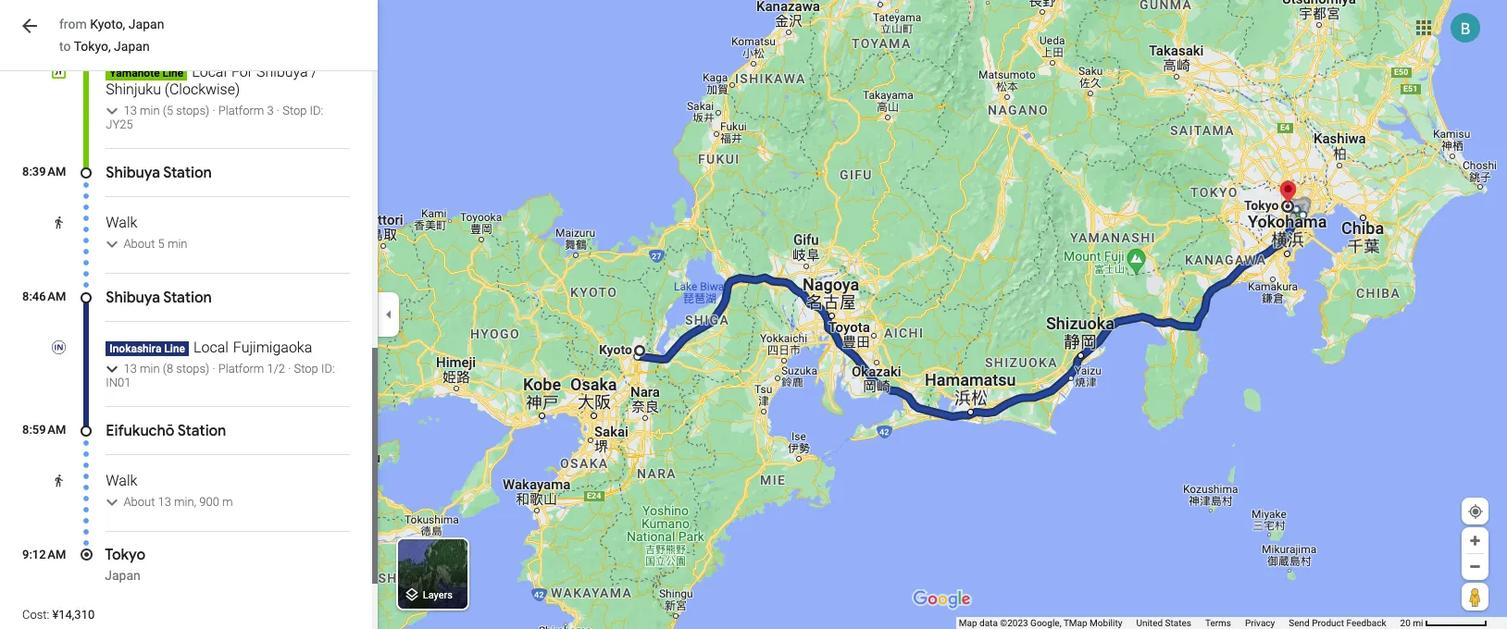 Task type: locate. For each thing, give the bounding box(es) containing it.
shibuya station
[[106, 164, 212, 182], [106, 289, 212, 308]]

train image down to
[[52, 65, 66, 79]]

1 vertical spatial (
[[163, 362, 167, 376]]

local
[[192, 63, 227, 81], [194, 339, 229, 357]]

0 vertical spatial stop
[[283, 104, 307, 118]]

1 vertical spatial about
[[124, 496, 155, 509]]

about 5 min
[[124, 237, 188, 251]]

1 vertical spatial local
[[194, 339, 229, 357]]

japan
[[129, 17, 164, 31], [114, 39, 150, 54], [105, 569, 141, 584]]

1 vertical spatial japan
[[114, 39, 150, 54]]

station down 13 min ( 5 stops) · platform 3 · stop id: jy25
[[163, 164, 212, 182]]

1 horizontal spatial 5
[[167, 104, 173, 118]]

2 shibuya station from the top
[[106, 289, 212, 308]]

japan up yamanote
[[114, 39, 150, 54]]

inokashira line local fujimigaoka
[[110, 339, 312, 357]]

0 vertical spatial id:
[[310, 104, 324, 118]]

·
[[212, 104, 215, 118], [277, 104, 280, 118], [212, 362, 215, 376], [288, 362, 291, 376]]

japan down tokyo
[[105, 569, 141, 584]]

shibuya up inokashira
[[106, 289, 160, 308]]

map
[[959, 619, 978, 629]]

8:59 am
[[22, 423, 66, 437]]

1 shibuya station from the top
[[106, 164, 212, 182]]

1 vertical spatial stops)
[[176, 362, 210, 376]]

platform
[[218, 104, 264, 118], [218, 362, 264, 376]]

tokyo,
[[74, 39, 111, 54]]

min inside 13 min ( 8 stops) · platform 1/2 · stop id: in01
[[140, 362, 160, 376]]

show street view coverage image
[[1463, 584, 1489, 611]]

shibuya station down jy25
[[106, 164, 212, 182]]

walk up about 5 min on the top of page
[[106, 214, 137, 232]]

1 vertical spatial platform
[[218, 362, 264, 376]]

2 stops) from the top
[[176, 362, 210, 376]]

terms
[[1206, 619, 1232, 629]]

line up (clockwise) on the top of the page
[[163, 67, 184, 80]]

platform for for shibuya / shinjuku (clockwise)
[[218, 104, 264, 118]]

13 inside 13 min ( 5 stops) · platform 3 · stop id: jy25
[[124, 104, 137, 118]]

walk image
[[52, 216, 66, 230], [52, 474, 66, 488]]

1 vertical spatial shibuya station
[[106, 289, 212, 308]]

walk for 13 min
[[106, 472, 137, 490]]

/
[[312, 63, 318, 81]]

13 left ,
[[158, 496, 171, 509]]

2 walk image from the top
[[52, 474, 66, 488]]

station for 8:59 am
[[178, 422, 226, 441]]

shibuya station for 8:46 am
[[106, 289, 212, 308]]

13 inside 13 min ( 8 stops) · platform 1/2 · stop id: in01
[[124, 362, 137, 376]]

united states
[[1137, 619, 1192, 629]]

platform left 3
[[218, 104, 264, 118]]

platform inside 13 min ( 5 stops) · platform 3 · stop id: jy25
[[218, 104, 264, 118]]

map data ©2023 google, tmap mobility
[[959, 619, 1123, 629]]

1 vertical spatial train image
[[52, 341, 66, 355]]

yamanote
[[110, 67, 160, 80]]

0 vertical spatial local
[[192, 63, 227, 81]]

zoom out image
[[1469, 560, 1483, 574]]

13 down shinjuku
[[124, 104, 137, 118]]

1 vertical spatial walk image
[[52, 474, 66, 488]]

2 ( from the top
[[163, 362, 167, 376]]

id: down /
[[310, 104, 324, 118]]

line up 8
[[164, 343, 185, 356]]

send product feedback button
[[1290, 618, 1387, 630]]

2 vertical spatial shibuya
[[106, 289, 160, 308]]

2 train image from the top
[[52, 341, 66, 355]]

about
[[124, 237, 155, 251], [124, 496, 155, 509]]

yamanote line local
[[110, 63, 227, 81]]

privacy button
[[1246, 618, 1276, 630]]

0 vertical spatial 5
[[167, 104, 173, 118]]

local for for shibuya / shinjuku (clockwise)
[[192, 63, 227, 81]]

0 vertical spatial walk image
[[52, 216, 66, 230]]

stops)
[[176, 104, 210, 118], [176, 362, 210, 376]]

( down yamanote line local
[[163, 104, 167, 118]]

shibuya station down about 5 min on the top of page
[[106, 289, 212, 308]]

mobility
[[1090, 619, 1123, 629]]

· down (clockwise) on the top of the page
[[212, 104, 215, 118]]

1 walk from the top
[[106, 214, 137, 232]]

13 for fujimigaoka
[[124, 362, 137, 376]]

min
[[140, 104, 160, 118], [168, 237, 188, 251], [140, 362, 160, 376], [174, 496, 194, 509]]

id: inside 13 min ( 8 stops) · platform 1/2 · stop id: in01
[[321, 362, 335, 376]]

2 vertical spatial station
[[178, 422, 226, 441]]

stop inside 13 min ( 8 stops) · platform 1/2 · stop id: in01
[[294, 362, 318, 376]]

walk down eifukuchō
[[106, 472, 137, 490]]

walk image down 8:59 am
[[52, 474, 66, 488]]

0 vertical spatial station
[[163, 164, 212, 182]]

stop for for shibuya / shinjuku (clockwise)
[[283, 104, 307, 118]]

line inside yamanote line local
[[163, 67, 184, 80]]

0 vertical spatial shibuya
[[257, 63, 308, 81]]

1 ( from the top
[[163, 104, 167, 118]]

2 about from the top
[[124, 496, 155, 509]]

walk image for 5 min
[[52, 216, 66, 230]]

0 vertical spatial 13
[[124, 104, 137, 118]]

shibuya for 8:46 am
[[106, 289, 160, 308]]

0 vertical spatial line
[[163, 67, 184, 80]]

send
[[1290, 619, 1310, 629]]

id: for fujimigaoka
[[321, 362, 335, 376]]

united states button
[[1137, 618, 1192, 630]]

walk
[[106, 214, 137, 232], [106, 472, 137, 490]]

layers
[[423, 590, 453, 602]]

about for about 5 min
[[124, 237, 155, 251]]

japan right the kyoto,
[[129, 17, 164, 31]]

id:
[[310, 104, 324, 118], [321, 362, 335, 376]]

stop right 3
[[283, 104, 307, 118]]

train image down '8:46 am'
[[52, 341, 66, 355]]

train image
[[52, 65, 66, 79], [52, 341, 66, 355]]

1 vertical spatial 13
[[124, 362, 137, 376]]

walk image down 8:39 am
[[52, 216, 66, 230]]

local left for
[[192, 63, 227, 81]]

1 platform from the top
[[218, 104, 264, 118]]

cost: ¥14,310
[[22, 609, 95, 622]]

1 vertical spatial id:
[[321, 362, 335, 376]]

1 vertical spatial shibuya
[[106, 164, 160, 182]]

0 vertical spatial platform
[[218, 104, 264, 118]]

0 vertical spatial shibuya station
[[106, 164, 212, 182]]

station up inokashira line local fujimigaoka
[[163, 289, 212, 308]]

900
[[199, 496, 219, 509]]

20
[[1401, 619, 1411, 629]]

line for fujimigaoka
[[164, 343, 185, 356]]

shibuya down jy25
[[106, 164, 160, 182]]

mi
[[1414, 619, 1424, 629]]

0 horizontal spatial 5
[[158, 237, 165, 251]]

stop right 1/2
[[294, 362, 318, 376]]

platform left 1/2
[[218, 362, 264, 376]]

shibuya
[[257, 63, 308, 81], [106, 164, 160, 182], [106, 289, 160, 308]]

walk image for 13 min
[[52, 474, 66, 488]]

shibuya left /
[[257, 63, 308, 81]]

id: inside 13 min ( 5 stops) · platform 3 · stop id: jy25
[[310, 104, 324, 118]]

0 vertical spatial (
[[163, 104, 167, 118]]

· right 3
[[277, 104, 280, 118]]

2 vertical spatial japan
[[105, 569, 141, 584]]

0 vertical spatial stops)
[[176, 104, 210, 118]]

0 vertical spatial about
[[124, 237, 155, 251]]

to
[[59, 39, 71, 54]]

0 vertical spatial train image
[[52, 65, 66, 79]]

fujimigaoka
[[233, 339, 312, 357]]

stops) down (clockwise) on the top of the page
[[176, 104, 210, 118]]

1 vertical spatial stop
[[294, 362, 318, 376]]

1 vertical spatial walk
[[106, 472, 137, 490]]

13 down inokashira
[[124, 362, 137, 376]]

1 vertical spatial line
[[164, 343, 185, 356]]

· down inokashira line local fujimigaoka
[[212, 362, 215, 376]]

1 vertical spatial 5
[[158, 237, 165, 251]]

main content
[[0, 0, 378, 630]]

stops) right 8
[[176, 362, 210, 376]]

station down 13 min ( 8 stops) · platform 1/2 · stop id: in01 at the left bottom of the page
[[178, 422, 226, 441]]

zoom in image
[[1469, 534, 1483, 548]]

0 vertical spatial walk
[[106, 214, 137, 232]]

13 min ( 8 stops) · platform 1/2 · stop id: in01
[[106, 362, 335, 390]]

united
[[1137, 619, 1163, 629]]

2 walk from the top
[[106, 472, 137, 490]]

station
[[163, 164, 212, 182], [163, 289, 212, 308], [178, 422, 226, 441]]

stop
[[283, 104, 307, 118], [294, 362, 318, 376]]

data
[[980, 619, 998, 629]]

5
[[167, 104, 173, 118], [158, 237, 165, 251]]

stop for fujimigaoka
[[294, 362, 318, 376]]

( inside 13 min ( 5 stops) · platform 3 · stop id: jy25
[[163, 104, 167, 118]]

stops) inside 13 min ( 5 stops) · platform 3 · stop id: jy25
[[176, 104, 210, 118]]

stops) inside 13 min ( 8 stops) · platform 1/2 · stop id: in01
[[176, 362, 210, 376]]

states
[[1166, 619, 1192, 629]]

1 stops) from the top
[[176, 104, 210, 118]]

8:46 am
[[22, 290, 66, 304]]

1 about from the top
[[124, 237, 155, 251]]

1 walk image from the top
[[52, 216, 66, 230]]

platform inside 13 min ( 8 stops) · platform 1/2 · stop id: in01
[[218, 362, 264, 376]]

( inside 13 min ( 8 stops) · platform 1/2 · stop id: in01
[[163, 362, 167, 376]]

id: right 1/2
[[321, 362, 335, 376]]

line
[[163, 67, 184, 80], [164, 343, 185, 356]]

stop inside 13 min ( 5 stops) · platform 3 · stop id: jy25
[[283, 104, 307, 118]]

footer containing map data ©2023 google, tmap mobility
[[959, 618, 1401, 630]]

kyoto,
[[90, 17, 125, 31]]

5 inside 13 min ( 5 stops) · platform 3 · stop id: jy25
[[167, 104, 173, 118]]

8:39 am
[[22, 165, 66, 179]]

line inside inokashira line local fujimigaoka
[[164, 343, 185, 356]]

(
[[163, 104, 167, 118], [163, 362, 167, 376]]

2 platform from the top
[[218, 362, 264, 376]]

1 train image from the top
[[52, 65, 66, 79]]

local up 13 min ( 8 stops) · platform 1/2 · stop id: in01 at the left bottom of the page
[[194, 339, 229, 357]]

main content containing shibuya station
[[0, 0, 378, 630]]

privacy
[[1246, 619, 1276, 629]]

1 vertical spatial station
[[163, 289, 212, 308]]

from
[[59, 17, 87, 31]]

( right in01
[[163, 362, 167, 376]]

footer
[[959, 618, 1401, 630]]

about for about 13 min , 900 m
[[124, 496, 155, 509]]

13
[[124, 104, 137, 118], [124, 362, 137, 376], [158, 496, 171, 509]]



Task type: describe. For each thing, give the bounding box(es) containing it.
min inside 13 min ( 5 stops) · platform 3 · stop id: jy25
[[140, 104, 160, 118]]

20 mi button
[[1401, 619, 1488, 629]]

station for 8:39 am
[[163, 164, 212, 182]]

for shibuya / shinjuku (clockwise)
[[106, 63, 318, 98]]

google account: brad klo  
(klobrad84@gmail.com) image
[[1451, 13, 1481, 42]]

send product feedback
[[1290, 619, 1387, 629]]

about 13 min , 900 m
[[124, 496, 233, 509]]

walk for 5 min
[[106, 214, 137, 232]]

( for fujimigaoka
[[163, 362, 167, 376]]

shibuya station for 8:39 am
[[106, 164, 212, 182]]

inokashira
[[110, 343, 162, 356]]

station for 8:46 am
[[163, 289, 212, 308]]

directions from kyoto, japan to tokyo, japan region
[[0, 0, 378, 630]]

tmap
[[1064, 619, 1088, 629]]

in01
[[106, 376, 131, 390]]

show your location image
[[1468, 504, 1485, 521]]

local for fujimigaoka
[[194, 339, 229, 357]]

shinjuku
[[106, 81, 161, 98]]

tokyo japan
[[105, 546, 146, 584]]

,
[[194, 496, 197, 509]]

©2023
[[1001, 619, 1029, 629]]

shibuya inside for shibuya / shinjuku (clockwise)
[[257, 63, 308, 81]]

train image for for shibuya / shinjuku (clockwise)
[[52, 65, 66, 79]]

japan inside tokyo japan
[[105, 569, 141, 584]]

from kyoto, japan to tokyo, japan
[[59, 17, 164, 54]]

0 vertical spatial japan
[[129, 17, 164, 31]]

cost:
[[22, 609, 49, 622]]

terms button
[[1206, 618, 1232, 630]]

platform for fujimigaoka
[[218, 362, 264, 376]]

eifukuchō
[[106, 422, 175, 441]]

product
[[1313, 619, 1345, 629]]

google maps element
[[0, 0, 1508, 630]]

for
[[232, 63, 253, 81]]

stops) for for shibuya / shinjuku (clockwise)
[[176, 104, 210, 118]]

tokyo
[[105, 546, 146, 565]]

2 vertical spatial 13
[[158, 496, 171, 509]]

( for for shibuya / shinjuku (clockwise)
[[163, 104, 167, 118]]

shibuya for 8:39 am
[[106, 164, 160, 182]]

¥14,310
[[52, 609, 95, 622]]

13 min ( 5 stops) · platform 3 · stop id: jy25
[[106, 104, 324, 132]]

jy25
[[106, 118, 133, 132]]

(clockwise)
[[165, 81, 240, 98]]

id: for for shibuya / shinjuku (clockwise)
[[310, 104, 324, 118]]

13 for for shibuya / shinjuku (clockwise)
[[124, 104, 137, 118]]

· right 1/2
[[288, 362, 291, 376]]

eifukuchō station
[[106, 422, 226, 441]]

google,
[[1031, 619, 1062, 629]]

1/2
[[267, 362, 285, 376]]

9:12 am
[[22, 548, 66, 562]]

feedback
[[1347, 619, 1387, 629]]

collapse side panel image
[[379, 305, 399, 325]]

m
[[222, 496, 233, 509]]

stops) for fujimigaoka
[[176, 362, 210, 376]]

20 mi
[[1401, 619, 1424, 629]]

footer inside "google maps" element
[[959, 618, 1401, 630]]

train image for fujimigaoka
[[52, 341, 66, 355]]

line for for shibuya / shinjuku (clockwise)
[[163, 67, 184, 80]]

8
[[167, 362, 173, 376]]

3
[[267, 104, 274, 118]]



Task type: vqa. For each thing, say whether or not it's contained in the screenshot.
3
yes



